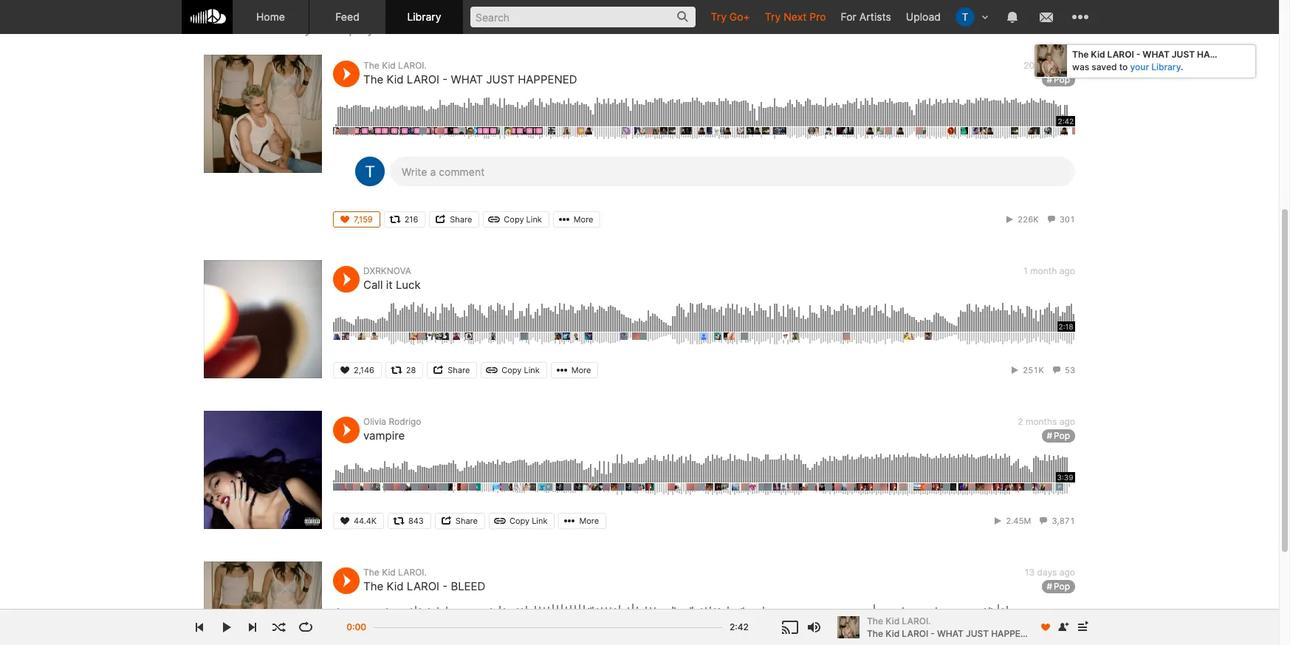 Task type: vqa. For each thing, say whether or not it's contained in the screenshot.
Music in the the Music Charts Hip Hop
no



Task type: locate. For each thing, give the bounding box(es) containing it.
share right 216 at the top left of the page
[[450, 215, 472, 225]]

vampire element
[[204, 411, 322, 529]]

laroi for topmost 'the kid laroi - what just happened' link
[[407, 73, 440, 87]]

artists
[[860, 10, 892, 23]]

2 horizontal spatial just
[[1173, 49, 1196, 60]]

0 vertical spatial tara schultz's avatar element
[[956, 7, 975, 27]]

0 vertical spatial the kid laroi - what just happened link
[[364, 73, 577, 87]]

ago right 13
[[1060, 567, 1076, 578]]

months
[[1026, 416, 1058, 427]]

share right 843
[[456, 516, 478, 526]]

1 vertical spatial the kid laroi. link
[[364, 567, 427, 578]]

track stats element for the
[[1004, 212, 1076, 228]]

53
[[1065, 365, 1076, 376]]

more button
[[553, 212, 601, 228], [551, 362, 599, 379], [559, 513, 607, 529]]

laroi inside the kid laroi. the kid laroi - bleed
[[407, 580, 440, 594]]

olivia
[[364, 416, 387, 427]]

ago inside the 13 days ago pop
[[1060, 567, 1076, 578]]

share
[[450, 215, 472, 225], [448, 365, 470, 376], [456, 516, 478, 526]]

home
[[256, 10, 285, 23]]

library inside the kid laroi - what just happened was saved to your library .
[[1152, 61, 1182, 72]]

28 button
[[386, 362, 424, 379]]

0 vertical spatial the kid laroi. the kid laroi - what just happened
[[364, 60, 577, 87]]

0 vertical spatial days
[[1038, 60, 1058, 71]]

0 horizontal spatial the kid laroi - what just happened element
[[204, 55, 322, 173]]

more
[[574, 215, 594, 225], [572, 365, 591, 376], [580, 516, 599, 526]]

2 horizontal spatial happened
[[1198, 49, 1246, 60]]

more button for luck
[[551, 362, 599, 379]]

library
[[407, 10, 442, 23], [1152, 61, 1182, 72]]

days right 20
[[1038, 60, 1058, 71]]

4 ago from the top
[[1060, 567, 1076, 578]]

3 pop from the top
[[1054, 581, 1071, 592]]

upload link
[[899, 0, 949, 33]]

pop link up 'next up' image
[[1043, 580, 1076, 594]]

1 vertical spatial track stats element
[[1009, 362, 1076, 379]]

pop inside 20 days ago pop
[[1054, 74, 1071, 85]]

1 vertical spatial just
[[487, 73, 515, 87]]

251k
[[1024, 365, 1045, 376]]

1 vertical spatial share
[[448, 365, 470, 376]]

1 vertical spatial share button
[[427, 362, 478, 379]]

just
[[1173, 49, 1196, 60], [487, 73, 515, 87], [967, 628, 989, 639]]

the
[[1073, 49, 1090, 60], [364, 60, 380, 71], [364, 73, 384, 87], [364, 567, 380, 578], [364, 580, 384, 594], [868, 615, 884, 626], [868, 628, 884, 639]]

0 vertical spatial share button
[[430, 212, 480, 228]]

1 pop link from the top
[[1043, 73, 1076, 87]]

1 vertical spatial more
[[572, 365, 591, 376]]

- inside the kid laroi - what just happened was saved to your library .
[[1137, 49, 1141, 60]]

for artists link
[[834, 0, 899, 33]]

0 vertical spatial copy link button
[[484, 212, 550, 228]]

tara schultz's avatar element up '7,159'
[[355, 157, 385, 186]]

days
[[1038, 60, 1058, 71], [1038, 567, 1058, 578]]

1 vertical spatial link
[[524, 365, 540, 376]]

2 vertical spatial happened
[[992, 628, 1040, 639]]

what
[[1143, 49, 1170, 60], [451, 73, 483, 87], [938, 628, 964, 639]]

call it luck link
[[364, 278, 421, 292]]

2 months ago pop
[[1018, 416, 1076, 441]]

copy for the
[[504, 215, 524, 225]]

the kid laroi - bleed link
[[364, 580, 486, 594]]

7,159 button
[[333, 212, 380, 228]]

1 vertical spatial the kid laroi. the kid laroi - what just happened
[[868, 615, 1040, 639]]

laroi.
[[398, 60, 427, 71], [398, 567, 427, 578], [903, 615, 931, 626]]

1 horizontal spatial happened
[[992, 628, 1040, 639]]

Search search field
[[471, 7, 696, 27]]

0 vertical spatial more
[[574, 215, 594, 225]]

0 vertical spatial the kid laroi. link
[[364, 60, 427, 71]]

track stats element up 13
[[992, 513, 1076, 529]]

rodrigo
[[389, 416, 422, 427]]

to
[[1120, 61, 1129, 72]]

843
[[409, 516, 424, 526]]

you've
[[305, 20, 345, 36]]

more for luck
[[572, 365, 591, 376]]

2,146
[[354, 365, 375, 376]]

your library link
[[1131, 61, 1182, 72]]

- for the kid laroi - bleed 'link'
[[443, 580, 448, 594]]

Write a comment text field
[[390, 157, 1076, 186]]

1 horizontal spatial library
[[1152, 61, 1182, 72]]

1 horizontal spatial just
[[967, 628, 989, 639]]

the kid laroi. link
[[364, 60, 427, 71], [364, 567, 427, 578], [868, 615, 1032, 627]]

2 horizontal spatial what
[[1143, 49, 1170, 60]]

tara schultz's avatar element right 'upload'
[[956, 7, 975, 27]]

library link
[[386, 0, 463, 34]]

tara schultz's avatar element
[[956, 7, 975, 27], [355, 157, 385, 186]]

2 vertical spatial the kid laroi. link
[[868, 615, 1032, 627]]

2:42
[[730, 621, 749, 633]]

3,871 link
[[1039, 516, 1076, 526]]

2 pop from the top
[[1054, 430, 1071, 441]]

2 vertical spatial laroi.
[[903, 615, 931, 626]]

go+
[[730, 10, 751, 23]]

1 horizontal spatial the kid laroi - what just happened element
[[838, 616, 860, 638]]

1 vertical spatial happened
[[518, 73, 577, 87]]

pop
[[1054, 74, 1071, 85], [1054, 430, 1071, 441], [1054, 581, 1071, 592]]

None search field
[[463, 0, 704, 33]]

2 vertical spatial pop link
[[1043, 580, 1076, 594]]

try for try next pro
[[765, 10, 781, 23]]

3 pop link from the top
[[1043, 580, 1076, 594]]

0 vertical spatial happened
[[1198, 49, 1246, 60]]

2 vertical spatial copy link
[[510, 516, 548, 526]]

just inside the kid laroi - what just happened was saved to your library .
[[1173, 49, 1196, 60]]

2 try from the left
[[765, 10, 781, 23]]

laroi
[[1108, 49, 1135, 60], [407, 73, 440, 87], [407, 580, 440, 594], [903, 628, 929, 639]]

share button
[[430, 212, 480, 228], [427, 362, 478, 379], [435, 513, 485, 529]]

library right played:
[[407, 10, 442, 23]]

0 vertical spatial share
[[450, 215, 472, 225]]

1 vertical spatial copy
[[502, 365, 522, 376]]

share button right 216 at the top left of the page
[[430, 212, 480, 228]]

laroi. for 20 days ago
[[398, 60, 427, 71]]

days for the kid laroi - what just happened
[[1038, 60, 1058, 71]]

0 vertical spatial track stats element
[[1004, 212, 1076, 228]]

try for try go+
[[711, 10, 727, 23]]

0 horizontal spatial the kid laroi. the kid laroi - what just happened
[[364, 60, 577, 87]]

track stats element up the month
[[1004, 212, 1076, 228]]

the kid laroi. link for 13
[[364, 567, 427, 578]]

28
[[406, 365, 416, 376]]

1 vertical spatial the kid laroi - what just happened link
[[868, 627, 1040, 640]]

0 horizontal spatial try
[[711, 10, 727, 23]]

216 button
[[384, 212, 426, 228]]

0 horizontal spatial just
[[487, 73, 515, 87]]

the kid laroi. the kid laroi - what just happened
[[364, 60, 577, 87], [868, 615, 1040, 639]]

ago inside 2 months ago pop
[[1060, 416, 1076, 427]]

next
[[784, 10, 807, 23]]

ago right the month
[[1060, 266, 1076, 277]]

for artists
[[841, 10, 892, 23]]

try
[[711, 10, 727, 23], [765, 10, 781, 23]]

1 horizontal spatial the kid laroi. the kid laroi - what just happened
[[868, 615, 1040, 639]]

the kid laroi - what just happened link
[[364, 73, 577, 87], [868, 627, 1040, 640]]

0 vertical spatial copy link
[[504, 215, 542, 225]]

pop link for what
[[1043, 73, 1076, 87]]

1 vertical spatial the kid laroi - what just happened element
[[838, 616, 860, 638]]

1 vertical spatial more button
[[551, 362, 599, 379]]

tracks
[[262, 20, 301, 36]]

luck
[[396, 278, 421, 292]]

-
[[1137, 49, 1141, 60], [443, 73, 448, 87], [443, 580, 448, 594], [931, 628, 935, 639]]

0 horizontal spatial happened
[[518, 73, 577, 87]]

days inside the 13 days ago pop
[[1038, 567, 1058, 578]]

days inside 20 days ago pop
[[1038, 60, 1058, 71]]

2 vertical spatial what
[[938, 628, 964, 639]]

0 vertical spatial what
[[1143, 49, 1170, 60]]

happened inside the kid laroi - what just happened was saved to your library .
[[1198, 49, 1246, 60]]

the kid laroi. the kid laroi - what just happened for 20's 'the kid laroi.' link
[[364, 60, 577, 87]]

7,159
[[354, 215, 373, 225]]

1 vertical spatial library
[[1152, 61, 1182, 72]]

copy
[[504, 215, 524, 225], [502, 365, 522, 376], [510, 516, 530, 526]]

pop inside 2 months ago pop
[[1054, 430, 1071, 441]]

pop link down 'months'
[[1043, 430, 1076, 443]]

track stats element
[[1004, 212, 1076, 228], [1009, 362, 1076, 379], [992, 513, 1076, 529]]

44.4k button
[[333, 513, 384, 529]]

1 vertical spatial pop
[[1054, 430, 1071, 441]]

3 ago from the top
[[1060, 416, 1076, 427]]

1 vertical spatial what
[[451, 73, 483, 87]]

just for topmost 'the kid laroi - what just happened' link
[[487, 73, 515, 87]]

0 vertical spatial pop
[[1054, 74, 1071, 85]]

track stats element for luck
[[1009, 362, 1076, 379]]

try left next
[[765, 10, 781, 23]]

0 horizontal spatial library
[[407, 10, 442, 23]]

share button right 28
[[427, 362, 478, 379]]

share button for luck
[[427, 362, 478, 379]]

feed link
[[310, 0, 386, 34]]

0 vertical spatial copy
[[504, 215, 524, 225]]

2 vertical spatial copy
[[510, 516, 530, 526]]

just for the rightmost 'the kid laroi - what just happened' link
[[967, 628, 989, 639]]

the kid laroi - what just happened element
[[204, 55, 322, 173], [838, 616, 860, 638]]

226k
[[1018, 215, 1039, 225]]

ago left saved
[[1060, 60, 1076, 71]]

1 horizontal spatial try
[[765, 10, 781, 23]]

track stats element containing 251k
[[1009, 362, 1076, 379]]

ago right 'months'
[[1060, 416, 1076, 427]]

days right 13
[[1038, 567, 1058, 578]]

happened
[[1198, 49, 1246, 60], [518, 73, 577, 87], [992, 628, 1040, 639]]

1 vertical spatial tara schultz's avatar element
[[355, 157, 385, 186]]

1 horizontal spatial what
[[938, 628, 964, 639]]

1 vertical spatial copy link button
[[481, 362, 547, 379]]

kid
[[1092, 49, 1106, 60], [382, 60, 396, 71], [387, 73, 404, 87], [382, 567, 396, 578], [387, 580, 404, 594], [886, 615, 900, 626], [886, 628, 900, 639]]

olivia rodrigo link
[[364, 416, 422, 427]]

2 vertical spatial copy link button
[[489, 513, 555, 529]]

843 button
[[388, 513, 431, 529]]

2 days from the top
[[1038, 567, 1058, 578]]

track stats element up 'months'
[[1009, 362, 1076, 379]]

0 vertical spatial more button
[[553, 212, 601, 228]]

it
[[386, 278, 393, 292]]

laroi. inside the kid laroi. the kid laroi - bleed
[[398, 567, 427, 578]]

try left go+ at right
[[711, 10, 727, 23]]

kid inside the kid laroi - what just happened was saved to your library .
[[1092, 49, 1106, 60]]

pop for what
[[1054, 74, 1071, 85]]

- for topmost 'the kid laroi - what just happened' link
[[443, 73, 448, 87]]

2 vertical spatial share
[[456, 516, 478, 526]]

laroi inside the kid laroi - what just happened was saved to your library .
[[1108, 49, 1135, 60]]

2 vertical spatial pop
[[1054, 581, 1071, 592]]

track stats element containing 226k
[[1004, 212, 1076, 228]]

1 try from the left
[[711, 10, 727, 23]]

1 vertical spatial laroi.
[[398, 567, 427, 578]]

copy link for the
[[504, 215, 542, 225]]

copy link button
[[484, 212, 550, 228], [481, 362, 547, 379], [489, 513, 555, 529]]

copy link button for the
[[484, 212, 550, 228]]

share right 28
[[448, 365, 470, 376]]

share button right 843
[[435, 513, 485, 529]]

0 vertical spatial link
[[527, 215, 542, 225]]

1 vertical spatial pop link
[[1043, 430, 1076, 443]]

call it luck element
[[204, 260, 322, 379]]

link
[[527, 215, 542, 225], [524, 365, 540, 376], [532, 516, 548, 526]]

1 pop from the top
[[1054, 74, 1071, 85]]

library right your
[[1152, 61, 1182, 72]]

pop link
[[1043, 73, 1076, 87], [1043, 430, 1076, 443], [1043, 580, 1076, 594]]

2 vertical spatial just
[[967, 628, 989, 639]]

1 vertical spatial copy link
[[502, 365, 540, 376]]

0 vertical spatial laroi.
[[398, 60, 427, 71]]

2 vertical spatial share button
[[435, 513, 485, 529]]

pop link down was
[[1043, 73, 1076, 87]]

progress bar
[[374, 620, 723, 644]]

ago for the kid laroi - bleed
[[1060, 567, 1076, 578]]

1 days from the top
[[1038, 60, 1058, 71]]

ago inside 20 days ago pop
[[1060, 60, 1076, 71]]

- inside the kid laroi. the kid laroi - bleed
[[443, 580, 448, 594]]

0 vertical spatial just
[[1173, 49, 1196, 60]]

2 vertical spatial track stats element
[[992, 513, 1076, 529]]

0 vertical spatial pop link
[[1043, 73, 1076, 87]]

0 horizontal spatial what
[[451, 73, 483, 87]]

0 horizontal spatial the kid laroi - what just happened link
[[364, 73, 577, 87]]

1 ago from the top
[[1060, 60, 1076, 71]]

pop inside the 13 days ago pop
[[1054, 581, 1071, 592]]

1 month ago
[[1024, 266, 1076, 277]]

20 days ago pop
[[1024, 60, 1076, 85]]

1 vertical spatial days
[[1038, 567, 1058, 578]]



Task type: describe. For each thing, give the bounding box(es) containing it.
laroi for the kid laroi - bleed 'link'
[[407, 580, 440, 594]]

the inside the kid laroi - what just happened was saved to your library .
[[1073, 49, 1090, 60]]

pro
[[810, 10, 827, 23]]

vampire link
[[364, 429, 405, 443]]

what inside the kid laroi - what just happened was saved to your library .
[[1143, 49, 1170, 60]]

olivia rodrigo vampire
[[364, 416, 422, 443]]

301
[[1060, 215, 1076, 225]]

2.45m
[[1007, 516, 1032, 526]]

1
[[1024, 266, 1028, 277]]

the
[[238, 20, 258, 36]]

216
[[405, 215, 418, 225]]

days for the kid laroi - bleed
[[1038, 567, 1058, 578]]

bleed
[[451, 580, 486, 594]]

dxrknova call it luck
[[364, 266, 421, 292]]

pop for bleed
[[1054, 581, 1071, 592]]

2 vertical spatial more button
[[559, 513, 607, 529]]

2 vertical spatial link
[[532, 516, 548, 526]]

hear the tracks you've played:
[[204, 20, 394, 36]]

next up image
[[1074, 619, 1092, 636]]

share for the
[[450, 215, 472, 225]]

your
[[1131, 61, 1150, 72]]

try next pro link
[[758, 0, 834, 33]]

hear
[[204, 20, 234, 36]]

the kid laroi. the kid laroi - what just happened for bottommost 'the kid laroi.' link
[[868, 615, 1040, 639]]

copy link for luck
[[502, 365, 540, 376]]

copy link button for luck
[[481, 362, 547, 379]]

call
[[364, 278, 383, 292]]

share for luck
[[448, 365, 470, 376]]

vampire
[[364, 429, 405, 443]]

the kid laroi. link for 20
[[364, 60, 427, 71]]

0:00
[[347, 621, 367, 633]]

for
[[841, 10, 857, 23]]

0 horizontal spatial tara schultz's avatar element
[[355, 157, 385, 186]]

pop link for bleed
[[1043, 580, 1076, 594]]

laroi. for 13 days ago
[[398, 567, 427, 578]]

.
[[1182, 61, 1184, 72]]

copy for luck
[[502, 365, 522, 376]]

link for luck
[[524, 365, 540, 376]]

laroi for the rightmost 'the kid laroi - what just happened' link
[[903, 628, 929, 639]]

2 vertical spatial more
[[580, 516, 599, 526]]

link for the
[[527, 215, 542, 225]]

ago for vampire
[[1060, 416, 1076, 427]]

ago for the kid laroi - what just happened
[[1060, 60, 1076, 71]]

home link
[[233, 0, 310, 34]]

2
[[1018, 416, 1024, 427]]

dxrknova link
[[364, 266, 412, 277]]

3,871
[[1053, 516, 1076, 526]]

20
[[1024, 60, 1035, 71]]

upload
[[907, 10, 941, 23]]

saved
[[1092, 61, 1118, 72]]

try go+ link
[[704, 0, 758, 33]]

more for the
[[574, 215, 594, 225]]

- for the rightmost 'the kid laroi - what just happened' link
[[931, 628, 935, 639]]

1 horizontal spatial the kid laroi - what just happened link
[[868, 627, 1040, 640]]

share button for the
[[430, 212, 480, 228]]

try go+
[[711, 10, 751, 23]]

try next pro
[[765, 10, 827, 23]]

the kid laroi - what just happened was saved to your library .
[[1073, 49, 1246, 72]]

301 link
[[1046, 215, 1076, 225]]

53 link
[[1051, 365, 1076, 376]]

2 pop link from the top
[[1043, 430, 1076, 443]]

2,146 button
[[333, 362, 382, 379]]

13 days ago pop
[[1026, 567, 1076, 592]]

dxrknova
[[364, 266, 412, 277]]

0 vertical spatial the kid laroi - what just happened element
[[204, 55, 322, 173]]

more button for the
[[553, 212, 601, 228]]

2 ago from the top
[[1060, 266, 1076, 277]]

the kid laroi - bleed element
[[204, 562, 322, 645]]

track stats element containing 2.45m
[[992, 513, 1076, 529]]

feed
[[336, 10, 360, 23]]

month
[[1031, 266, 1058, 277]]

played:
[[349, 20, 394, 36]]

44.4k
[[354, 516, 377, 526]]

the kid laroi. the kid laroi - bleed
[[364, 567, 486, 594]]

1 horizontal spatial tara schultz's avatar element
[[956, 7, 975, 27]]

0 vertical spatial library
[[407, 10, 442, 23]]

was
[[1073, 61, 1090, 72]]

13
[[1026, 567, 1035, 578]]



